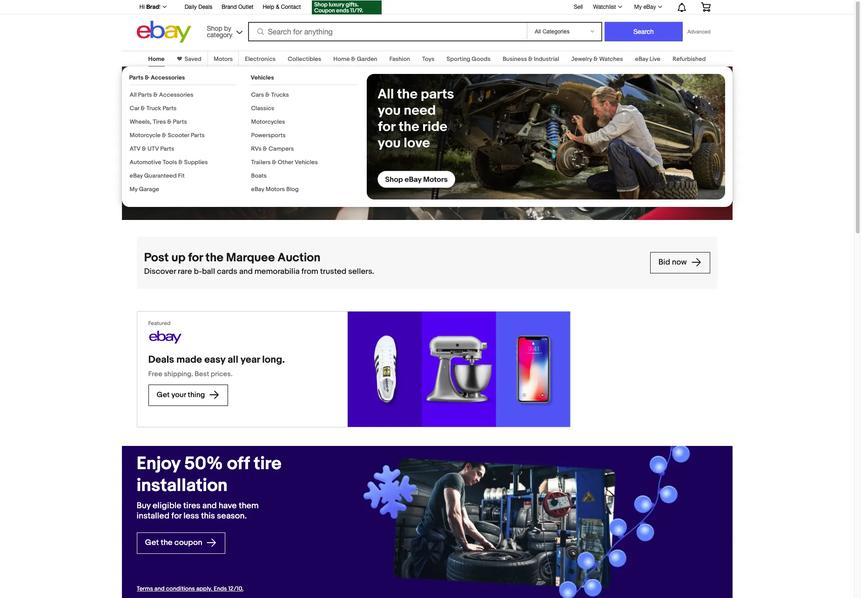 Task type: describe. For each thing, give the bounding box(es) containing it.
brad
[[146, 3, 159, 10]]

and inside enjoy 50% off tire installation buy eligible tires and have them installed for less this season.
[[202, 501, 217, 512]]

supplies
[[184, 159, 208, 166]]

rvs & campers link
[[251, 145, 294, 153]]

powersports
[[251, 132, 286, 139]]

trailers & other vehicles
[[251, 159, 318, 166]]

discover inside post up for the marquee auction discover rare b-ball cards and memorabilia from trusted sellers.
[[144, 267, 176, 277]]

and right terms
[[155, 586, 165, 593]]

cars & trucks link
[[251, 91, 289, 99]]

rare
[[178, 267, 192, 277]]

category
[[207, 31, 232, 38]]

utv
[[148, 145, 159, 153]]

ebay motors blog link
[[251, 186, 299, 193]]

get for get your thing
[[157, 391, 170, 400]]

motorcycle & scooter parts link
[[130, 132, 205, 139]]

0 horizontal spatial motors
[[214, 55, 233, 63]]

refurbished link
[[673, 55, 706, 63]]

contact
[[281, 4, 301, 10]]

watches
[[599, 55, 623, 63]]

other
[[278, 159, 293, 166]]

conditions
[[166, 586, 195, 593]]

daily deals link
[[185, 2, 212, 13]]

goods
[[472, 55, 491, 63]]

1 vertical spatial vehicles
[[295, 159, 318, 166]]

get the coupon link
[[137, 533, 226, 554]]

& for parts & accessories
[[145, 74, 149, 81]]

auction
[[278, 251, 321, 265]]

cards
[[217, 267, 237, 277]]

& for atv & utv parts
[[142, 145, 146, 153]]

motors link
[[214, 55, 233, 63]]

a person in a gray shirt and navy blue jeans is sitting below a black car that's lifted slightly above him, and is working on the wheel area with the tire removed. there are plants and grass in the background. image
[[367, 74, 725, 200]]

hi
[[139, 4, 145, 10]]

ebay live link
[[635, 55, 661, 63]]

motorcycles
[[251, 118, 285, 126]]

enjoy 50% off tire installation link
[[137, 454, 291, 498]]

advanced
[[688, 29, 711, 34]]

home & garden
[[334, 55, 377, 63]]

ebay for ebay live
[[635, 55, 649, 63]]

wheels,
[[130, 118, 151, 126]]

b-
[[194, 267, 202, 277]]

trailers
[[251, 159, 271, 166]]

all parts & accessories
[[130, 91, 193, 99]]

ride
[[223, 74, 255, 95]]

parts & accessories element
[[129, 74, 236, 199]]

smoothly
[[203, 95, 280, 117]]

none submit inside shop by category "banner"
[[605, 22, 683, 41]]

tires
[[183, 501, 201, 512]]

0 horizontal spatial vehicles
[[251, 74, 274, 81]]

rvs
[[251, 145, 262, 153]]

home for home
[[148, 55, 165, 63]]

ebay for ebay guaranteed fit
[[130, 172, 143, 180]]

fit
[[178, 172, 185, 180]]

installed
[[137, 512, 170, 522]]

and inside keep your ride running smoothly discover engines, cylinder heads, and engine mounts.
[[268, 121, 282, 132]]

enjoy 50% off tire installation buy eligible tires and have them installed for less this season.
[[137, 454, 282, 522]]

& up the truck
[[153, 91, 158, 99]]

jewelry
[[571, 55, 592, 63]]

year
[[241, 354, 260, 366]]

get your thing
[[157, 391, 207, 400]]

bid now
[[659, 258, 689, 267]]

the inside 'link'
[[161, 539, 173, 548]]

& for help & contact
[[276, 4, 279, 10]]

atv & utv parts
[[130, 145, 174, 153]]

toys
[[422, 55, 435, 63]]

apply.
[[196, 586, 212, 593]]

enjoy
[[137, 454, 180, 475]]

my ebay
[[634, 4, 656, 10]]

your shopping cart image
[[701, 2, 711, 12]]

easy
[[204, 354, 225, 366]]

shop by category button
[[203, 21, 245, 41]]

get the coupon
[[145, 539, 204, 548]]

post up for the marquee auction link
[[144, 251, 643, 266]]

& for home & garden
[[351, 55, 356, 63]]

& for business & industrial
[[529, 55, 533, 63]]

best
[[195, 370, 209, 379]]

Search for anything text field
[[249, 23, 525, 41]]

long.
[[262, 354, 285, 366]]

bid now link
[[650, 252, 710, 274]]

ebay live
[[635, 55, 661, 63]]

tires
[[153, 118, 166, 126]]

my garage link
[[130, 186, 159, 193]]

coupon
[[174, 539, 202, 548]]

my ebay link
[[629, 1, 667, 13]]

classics
[[251, 105, 274, 112]]

brand
[[222, 4, 237, 10]]

collectibles link
[[288, 55, 321, 63]]

automotive tools & supplies link
[[130, 159, 208, 166]]

get the coupon image
[[312, 0, 382, 14]]

powersports link
[[251, 132, 286, 139]]

ebay for ebay motors blog
[[251, 186, 264, 193]]

parts right all
[[138, 91, 152, 99]]

jewelry & watches
[[571, 55, 623, 63]]

the inside post up for the marquee auction discover rare b-ball cards and memorabilia from trusted sellers.
[[206, 251, 223, 265]]

trucks
[[271, 91, 289, 99]]

keep your ride running smoothly discover engines, cylinder heads, and engine mounts.
[[137, 74, 282, 142]]

shop now
[[145, 159, 182, 168]]

engines,
[[173, 121, 206, 132]]

prices.
[[211, 370, 233, 379]]



Task type: locate. For each thing, give the bounding box(es) containing it.
get for get the coupon
[[145, 539, 159, 548]]

my for my garage
[[130, 186, 138, 193]]

my left garage
[[130, 186, 138, 193]]

& for jewelry & watches
[[594, 55, 598, 63]]

0 vertical spatial discover
[[137, 121, 171, 132]]

0 vertical spatial for
[[188, 251, 203, 265]]

now for bid
[[672, 258, 687, 267]]

discover inside keep your ride running smoothly discover engines, cylinder heads, and engine mounts.
[[137, 121, 171, 132]]

0 vertical spatial get
[[157, 391, 170, 400]]

ebay up "my garage"
[[130, 172, 143, 180]]

discover down post
[[144, 267, 176, 277]]

deals inside account navigation
[[198, 4, 212, 10]]

shop left by
[[207, 24, 222, 32]]

& for cars & trucks
[[265, 91, 270, 99]]

0 vertical spatial accessories
[[151, 74, 185, 81]]

all
[[130, 91, 137, 99]]

home up parts & accessories
[[148, 55, 165, 63]]

free
[[148, 370, 162, 379]]

trailers & other vehicles link
[[251, 159, 318, 166]]

& inside account navigation
[[276, 4, 279, 10]]

this
[[201, 512, 215, 522]]

sporting goods
[[447, 55, 491, 63]]

wheels, tires & parts link
[[130, 118, 187, 126]]

1 horizontal spatial deals
[[198, 4, 212, 10]]

cylinder
[[207, 121, 238, 132]]

scooter
[[168, 132, 189, 139]]

parts for utv
[[160, 145, 174, 153]]

& for motorcycle & scooter parts
[[162, 132, 166, 139]]

less
[[184, 512, 199, 522]]

electronics
[[245, 55, 276, 63]]

0 vertical spatial shop
[[207, 24, 222, 32]]

0 vertical spatial the
[[206, 251, 223, 265]]

ebay right watchlist link
[[644, 4, 656, 10]]

1 vertical spatial the
[[161, 539, 173, 548]]

featured
[[148, 320, 171, 327]]

shop for shop now
[[145, 159, 164, 168]]

tire
[[254, 454, 282, 475]]

terms
[[137, 586, 153, 593]]

1 vertical spatial discover
[[144, 267, 176, 277]]

motors inside vehicles element
[[266, 186, 285, 193]]

and down marquee
[[239, 267, 253, 277]]

business & industrial link
[[503, 55, 559, 63]]

post
[[144, 251, 169, 265]]

deals right daily
[[198, 4, 212, 10]]

vehicles
[[251, 74, 274, 81], [295, 159, 318, 166]]

& right car
[[141, 105, 145, 112]]

parts up scooter
[[173, 118, 187, 126]]

& left the other
[[272, 159, 277, 166]]

parts up all
[[129, 74, 144, 81]]

for up b- at left
[[188, 251, 203, 265]]

0 horizontal spatial deals
[[148, 354, 174, 366]]

motorcycle & scooter parts
[[130, 132, 205, 139]]

for
[[188, 251, 203, 265], [171, 512, 182, 522]]

ebay inside vehicles element
[[251, 186, 264, 193]]

parts
[[129, 74, 144, 81], [138, 91, 152, 99], [163, 105, 177, 112], [173, 118, 187, 126], [191, 132, 205, 139], [160, 145, 174, 153]]

deals up free
[[148, 354, 174, 366]]

& right atv
[[142, 145, 146, 153]]

0 vertical spatial vehicles
[[251, 74, 274, 81]]

your left thing at the bottom
[[171, 391, 186, 400]]

& down tires
[[162, 132, 166, 139]]

ebay inside parts & accessories element
[[130, 172, 143, 180]]

motors down category
[[214, 55, 233, 63]]

my for my ebay
[[634, 4, 642, 10]]

1 vertical spatial your
[[171, 391, 186, 400]]

1 vertical spatial motors
[[266, 186, 285, 193]]

vehicles up the cars
[[251, 74, 274, 81]]

parts for truck
[[163, 105, 177, 112]]

1 vertical spatial for
[[171, 512, 182, 522]]

0 vertical spatial now
[[166, 159, 180, 168]]

cars & trucks
[[251, 91, 289, 99]]

electronics link
[[245, 55, 276, 63]]

shop by category banner
[[134, 0, 718, 45]]

thing
[[188, 391, 205, 400]]

0 horizontal spatial for
[[171, 512, 182, 522]]

accessories up all parts & accessories
[[151, 74, 185, 81]]

deals
[[198, 4, 212, 10], [148, 354, 174, 366]]

1 vertical spatial get
[[145, 539, 159, 548]]

heads,
[[240, 121, 266, 132]]

sporting
[[447, 55, 471, 63]]

automotive tools & supplies
[[130, 159, 208, 166]]

& for rvs & campers
[[263, 145, 267, 153]]

get inside 'link'
[[145, 539, 159, 548]]

account navigation
[[134, 0, 718, 16]]

1 horizontal spatial now
[[672, 258, 687, 267]]

& right rvs
[[263, 145, 267, 153]]

atv
[[130, 145, 141, 153]]

& right tools
[[178, 159, 183, 166]]

parts for scooter
[[191, 132, 205, 139]]

accessories down parts & accessories
[[159, 91, 193, 99]]

& for car & truck parts
[[141, 105, 145, 112]]

shop
[[207, 24, 222, 32], [145, 159, 164, 168]]

shop by category
[[207, 24, 232, 38]]

get down free
[[157, 391, 170, 400]]

home left the garden on the left of the page
[[334, 55, 350, 63]]

ebay motors blog
[[251, 186, 299, 193]]

motors left blog
[[266, 186, 285, 193]]

and up powersports
[[268, 121, 282, 132]]

season.
[[217, 512, 247, 522]]

& up all parts & accessories
[[145, 74, 149, 81]]

buy
[[137, 501, 151, 512]]

ebay left live
[[635, 55, 649, 63]]

memorabilia
[[255, 267, 300, 277]]

1 horizontal spatial vehicles
[[295, 159, 318, 166]]

& for trailers & other vehicles
[[272, 159, 277, 166]]

parts down motorcycle & scooter parts "link" on the top left of page
[[160, 145, 174, 153]]

mounts.
[[165, 132, 196, 142]]

parts for &
[[173, 118, 187, 126]]

0 horizontal spatial now
[[166, 159, 180, 168]]

business
[[503, 55, 527, 63]]

for inside post up for the marquee auction discover rare b-ball cards and memorabilia from trusted sellers.
[[188, 251, 203, 265]]

shop inside shop by category
[[207, 24, 222, 32]]

parts down all parts & accessories
[[163, 105, 177, 112]]

motorcycles link
[[251, 118, 285, 126]]

ebay guaranteed fit link
[[130, 172, 185, 180]]

boats
[[251, 172, 267, 180]]

main content
[[0, 45, 854, 599]]

1 vertical spatial shop
[[145, 159, 164, 168]]

& right the cars
[[265, 91, 270, 99]]

business & industrial
[[503, 55, 559, 63]]

1 vertical spatial my
[[130, 186, 138, 193]]

post up for the marquee auction discover rare b-ball cards and memorabilia from trusted sellers.
[[144, 251, 374, 277]]

installation
[[137, 475, 228, 497]]

your for ride
[[183, 74, 219, 95]]

ebay down boats
[[251, 186, 264, 193]]

running
[[137, 95, 199, 117]]

my right watchlist link
[[634, 4, 642, 10]]

sell
[[574, 4, 583, 10]]

None submit
[[605, 22, 683, 41]]

1 home from the left
[[148, 55, 165, 63]]

saved link
[[182, 55, 202, 63]]

all parts & accessories link
[[130, 91, 193, 99]]

atv & utv parts link
[[130, 145, 174, 153]]

vehicles element
[[251, 74, 357, 199]]

1 horizontal spatial the
[[206, 251, 223, 265]]

the up "ball"
[[206, 251, 223, 265]]

jewelry & watches link
[[571, 55, 623, 63]]

terms and conditions apply. ends 12/10.
[[137, 586, 244, 593]]

0 horizontal spatial shop
[[145, 159, 164, 168]]

ebay
[[644, 4, 656, 10], [635, 55, 649, 63], [130, 172, 143, 180], [251, 186, 264, 193]]

0 horizontal spatial the
[[161, 539, 173, 548]]

deals inside deals made easy all year long. free shipping. best prices.
[[148, 354, 174, 366]]

& right jewelry at the right top of page
[[594, 55, 598, 63]]

1 horizontal spatial motors
[[266, 186, 285, 193]]

my garage
[[130, 186, 159, 193]]

1 horizontal spatial shop
[[207, 24, 222, 32]]

shop up the ebay guaranteed fit link
[[145, 159, 164, 168]]

sporting goods link
[[447, 55, 491, 63]]

2 home from the left
[[334, 55, 350, 63]]

saved
[[185, 55, 202, 63]]

main content containing keep your ride running smoothly
[[0, 45, 854, 599]]

discover up engine
[[137, 121, 171, 132]]

your for thing
[[171, 391, 186, 400]]

and up this
[[202, 501, 217, 512]]

home
[[148, 55, 165, 63], [334, 55, 350, 63]]

0 vertical spatial my
[[634, 4, 642, 10]]

now up fit
[[166, 159, 180, 168]]

my
[[634, 4, 642, 10], [130, 186, 138, 193]]

now right bid
[[672, 258, 687, 267]]

engine
[[137, 132, 163, 142]]

& right tires
[[167, 118, 172, 126]]

help
[[263, 4, 274, 10]]

for inside enjoy 50% off tire installation buy eligible tires and have them installed for less this season.
[[171, 512, 182, 522]]

parts & accessories
[[129, 74, 185, 81]]

your down saved
[[183, 74, 219, 95]]

all
[[228, 354, 238, 366]]

1 horizontal spatial for
[[188, 251, 203, 265]]

& right the business
[[529, 55, 533, 63]]

trusted
[[320, 267, 347, 277]]

the left coupon on the left of page
[[161, 539, 173, 548]]

your inside keep your ride running smoothly discover engines, cylinder heads, and engine mounts.
[[183, 74, 219, 95]]

0 horizontal spatial my
[[130, 186, 138, 193]]

bid
[[659, 258, 670, 267]]

help & contact link
[[263, 2, 301, 13]]

1 horizontal spatial my
[[634, 4, 642, 10]]

off
[[227, 454, 250, 475]]

and inside post up for the marquee auction discover rare b-ball cards and memorabilia from trusted sellers.
[[239, 267, 253, 277]]

have
[[219, 501, 237, 512]]

get down installed
[[145, 539, 159, 548]]

now
[[166, 159, 180, 168], [672, 258, 687, 267]]

hi brad !
[[139, 3, 160, 10]]

0 vertical spatial motors
[[214, 55, 233, 63]]

my inside parts & accessories element
[[130, 186, 138, 193]]

my inside my ebay link
[[634, 4, 642, 10]]

1 vertical spatial now
[[672, 258, 687, 267]]

1 vertical spatial deals
[[148, 354, 174, 366]]

the
[[206, 251, 223, 265], [161, 539, 173, 548]]

classics link
[[251, 105, 274, 112]]

vehicles right the other
[[295, 159, 318, 166]]

home for home & garden
[[334, 55, 350, 63]]

ebay inside my ebay link
[[644, 4, 656, 10]]

boats link
[[251, 172, 267, 180]]

& right help
[[276, 4, 279, 10]]

now for shop
[[166, 159, 180, 168]]

shop for shop by category
[[207, 24, 222, 32]]

1 vertical spatial accessories
[[159, 91, 193, 99]]

keep
[[137, 74, 179, 95]]

deals made easy all year long. free shipping. best prices.
[[148, 354, 285, 379]]

& left the garden on the left of the page
[[351, 55, 356, 63]]

for down eligible
[[171, 512, 182, 522]]

marquee
[[226, 251, 275, 265]]

parts down engines,
[[191, 132, 205, 139]]

your
[[183, 74, 219, 95], [171, 391, 186, 400]]

1 horizontal spatial home
[[334, 55, 350, 63]]

0 vertical spatial your
[[183, 74, 219, 95]]

0 vertical spatial deals
[[198, 4, 212, 10]]

0 horizontal spatial home
[[148, 55, 165, 63]]

them
[[239, 501, 259, 512]]



Task type: vqa. For each thing, say whether or not it's contained in the screenshot.
Return
no



